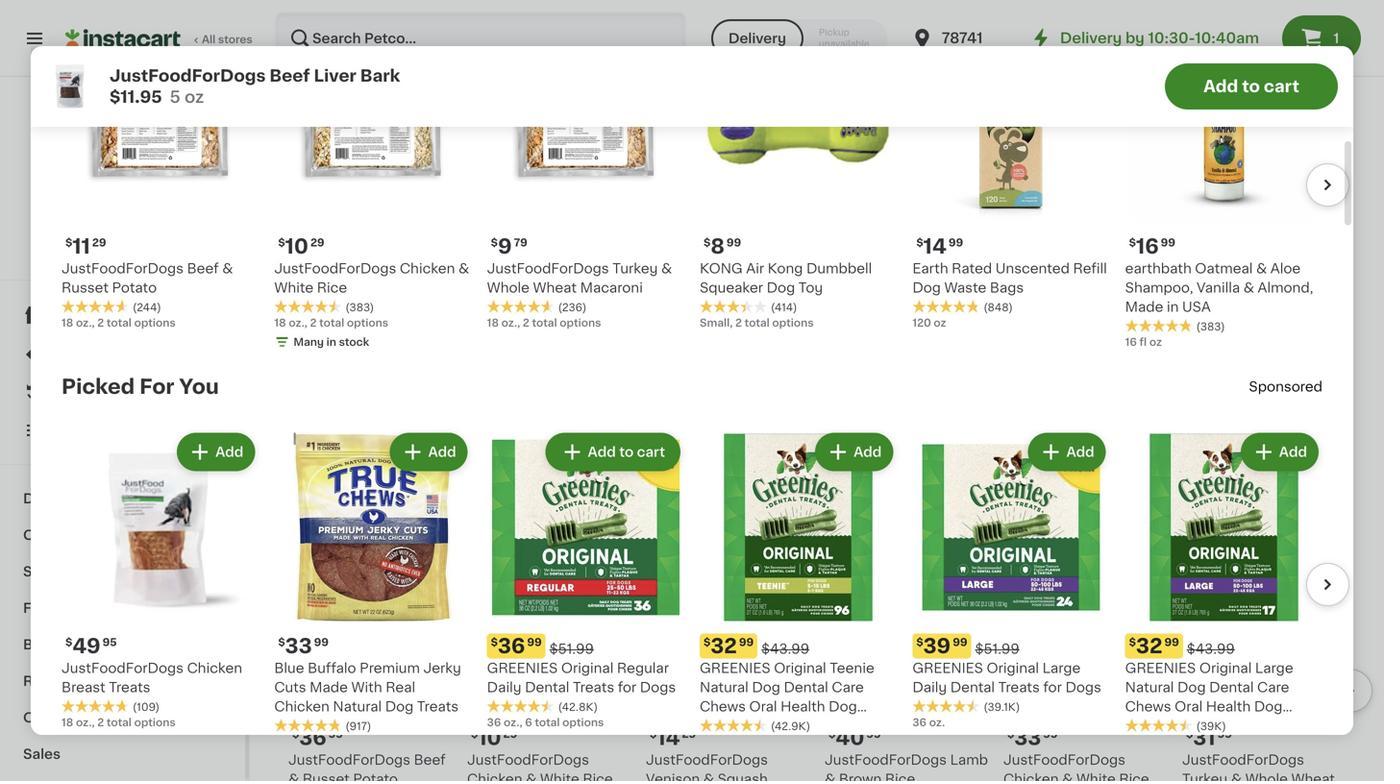 Task type: vqa. For each thing, say whether or not it's contained in the screenshot.
first the $
no



Task type: locate. For each thing, give the bounding box(es) containing it.
treats
[[1110, 32, 1152, 45], [109, 681, 150, 695], [573, 681, 615, 695], [999, 681, 1040, 695], [417, 701, 459, 714], [700, 720, 742, 733], [1126, 720, 1167, 733]]

95
[[103, 638, 117, 648]]

0 horizontal spatial made
[[310, 681, 348, 695]]

$ 8 99
[[704, 237, 742, 257]]

14 up earth
[[924, 237, 947, 257]]

99 inside the $ 16 99
[[1161, 238, 1176, 248]]

0 horizontal spatial $51.99
[[550, 643, 594, 656]]

0 horizontal spatial 32
[[711, 637, 737, 657]]

potato up (139)
[[890, 402, 935, 416]]

macaroni inside justfoodfordogs turkey & whole wheat macaroni
[[646, 51, 709, 64]]

0 horizontal spatial natural
[[333, 701, 382, 714]]

pantry inside justfoodfordogs beef & russet potato pantry fresh
[[938, 402, 982, 416]]

1 original from the left
[[774, 662, 827, 676]]

$51.99 up '(42.8k)'
[[550, 643, 594, 656]]

delivery for delivery
[[729, 32, 786, 45]]

justfoodfordogs turkey & whole wheat macaroni button
[[646, 0, 810, 100]]

5 oz for (33)
[[467, 439, 490, 449]]

1 horizontal spatial 33
[[1015, 728, 1042, 748]]

daily up 36 oz.
[[913, 681, 947, 695]]

fresh inside the justfoodfordogs chicken & white rice pantry fresh
[[336, 422, 374, 435]]

6 down $ 36 99 $51.99 greenies original regular daily dental treats for dogs
[[525, 718, 532, 728]]

120
[[913, 318, 932, 328]]

0 vertical spatial (236)
[[1254, 72, 1282, 83]]

justfoodfordogs beef & russet potato up bark
[[288, 12, 446, 45]]

aloe
[[1271, 262, 1301, 276]]

4 greenies from the left
[[1126, 662, 1196, 676]]

1 horizontal spatial made
[[1126, 301, 1164, 314]]

5 for (33)
[[467, 439, 474, 449]]

original left teenie
[[774, 662, 827, 676]]

1 button
[[1283, 15, 1362, 62]]

care down satisfaction
[[109, 252, 135, 263]]

0 horizontal spatial 27
[[700, 737, 713, 748]]

2 vertical spatial justfoodfordogs beef & russet potato
[[288, 754, 446, 782]]

1 horizontal spatial breast
[[1063, 32, 1106, 45]]

beef inside justfoodfordogs beef liver bark $11.95 5 oz
[[270, 68, 310, 84]]

0 vertical spatial add to cart button
[[1165, 63, 1338, 110]]

$51.99 up greenies original large daily dental treats for dogs
[[975, 643, 1020, 656]]

32 inside the $ 32 99 $43.99 greenies original large natural dog dental care chews oral health dog treats
[[1137, 637, 1163, 657]]

health
[[781, 701, 826, 714], [1207, 701, 1251, 714]]

2 for from the left
[[1044, 681, 1062, 695]]

care down teenie
[[832, 681, 864, 695]]

0 vertical spatial to
[[1243, 78, 1261, 95]]

dogs down $39.99 original price: $51.99 element
[[1066, 681, 1102, 695]]

1 chews from the left
[[700, 701, 746, 714]]

6 for 36
[[525, 718, 532, 728]]

pets right small
[[65, 565, 96, 579]]

daily up "36 oz., 6 total options"
[[487, 681, 522, 695]]

oatmeal
[[1195, 262, 1253, 276]]

0 horizontal spatial in
[[327, 337, 336, 348]]

1 dental from the left
[[784, 681, 829, 695]]

$ 11 29
[[65, 237, 106, 257]]

& inside justfoodfordogs turkey & whole whea
[[1232, 773, 1242, 782]]

fish up 78741
[[951, 12, 978, 26]]

shampoo,
[[1126, 281, 1194, 295]]

spo
[[1249, 380, 1276, 394]]

4 original from the left
[[1200, 662, 1252, 676]]

1 vertical spatial made
[[310, 681, 348, 695]]

dental inside $ 36 99 $51.99 greenies original regular daily dental treats for dogs
[[525, 681, 570, 695]]

real
[[386, 681, 416, 695]]

1 horizontal spatial wheat
[[755, 32, 799, 45]]

0 horizontal spatial delivery
[[729, 32, 786, 45]]

99 inside $ 36 99
[[329, 729, 343, 740]]

chews up 27 oz., 6 total options
[[700, 701, 746, 714]]

vital
[[82, 252, 106, 263]]

0 horizontal spatial 6
[[525, 718, 532, 728]]

$43.99 for $ 32 99 $43.99 greenies original large natural dog dental care chews oral health dog treats
[[1187, 643, 1235, 656]]

original inside $ 36 99 $51.99 greenies original regular daily dental treats for dogs
[[561, 662, 614, 676]]

18 for 9
[[487, 318, 499, 328]]

buffalo
[[308, 662, 356, 676]]

made inside earthbath oatmeal & aloe shampoo, vanilla & almond, made in usa
[[1126, 301, 1164, 314]]

pantry
[[288, 138, 360, 158], [938, 402, 982, 416], [288, 422, 333, 435]]

1 oral from the left
[[750, 701, 777, 714]]

1 health from the left
[[781, 701, 826, 714]]

0 vertical spatial in
[[1167, 301, 1179, 314]]

27 left 31 on the bottom
[[1126, 737, 1138, 748]]

product group containing 16
[[1126, 29, 1323, 350]]

0 horizontal spatial 12.5
[[288, 458, 310, 469]]

chews inside $ 32 99 $43.99 greenies original teenie natural dog dental care chews oral health dog treats
[[700, 701, 746, 714]]

3 dental from the left
[[951, 681, 995, 695]]

greenies for $ 36 99 $51.99 greenies original regular daily dental treats for dogs
[[487, 662, 558, 676]]

1 horizontal spatial 10
[[478, 728, 502, 748]]

natural
[[700, 681, 749, 695], [1126, 681, 1174, 695], [333, 701, 382, 714]]

to left 5 oz., 2 total options
[[619, 445, 634, 459]]

buy it again
[[54, 386, 135, 399]]

cart inside item carousel region
[[637, 445, 665, 459]]

12.5 oz down justfoodfordogs beef & russet potato pantry fresh
[[825, 458, 862, 469]]

0 vertical spatial (109)
[[717, 423, 744, 434]]

$ 33 99 down (39.1k)
[[1008, 728, 1058, 748]]

oz., for greenies original regular daily dental treats for dogs
[[504, 718, 523, 728]]

1 vertical spatial pets
[[67, 712, 98, 725]]

reptiles link
[[12, 663, 234, 700]]

original up (39k)
[[1200, 662, 1252, 676]]

justfoodfordogs beef & russet potato up (244)
[[62, 262, 233, 295]]

$32.99 original price: $43.99 element
[[700, 634, 897, 659], [1126, 634, 1323, 659]]

0 vertical spatial $ 10 29
[[278, 237, 325, 257]]

12.5 oz up fresh frozen
[[288, 458, 325, 469]]

$32.99 original price: $43.99 element up teenie
[[700, 634, 897, 659]]

for down the 'regular'
[[618, 681, 637, 695]]

dog down earth
[[913, 281, 941, 295]]

2 27 from the left
[[1126, 737, 1138, 748]]

$ inside $ 11 29
[[65, 238, 72, 248]]

pantry staples
[[288, 138, 445, 158]]

pets
[[65, 565, 96, 579], [67, 712, 98, 725]]

27 for $ 32 99 $43.99 greenies original teenie natural dog dental care chews oral health dog treats
[[700, 737, 713, 748]]

dental up (42.9k)
[[784, 681, 829, 695]]

justfoodfordogs chicken breast treats inside item carousel region
[[62, 662, 242, 695]]

1 vertical spatial cart
[[637, 445, 665, 459]]

1 horizontal spatial delivery
[[1060, 31, 1122, 45]]

3 greenies from the left
[[913, 662, 984, 676]]

12.5 down justfoodfordogs beef & russet potato pantry fresh
[[825, 458, 847, 469]]

1 $43.99 from the left
[[762, 643, 810, 656]]

1 vertical spatial add to cart
[[588, 445, 665, 459]]

dental up "36 oz., 6 total options"
[[525, 681, 570, 695]]

rice inside justfoodfordogs lamb & brown rice
[[885, 773, 916, 782]]

dogs up cats
[[23, 492, 60, 506]]

31
[[1194, 728, 1216, 748]]

$ 33 99 for blue
[[278, 637, 329, 657]]

1 horizontal spatial oral
[[1175, 701, 1203, 714]]

health inside the $ 32 99 $43.99 greenies original large natural dog dental care chews oral health dog treats
[[1207, 701, 1251, 714]]

pantry for justfoodfordogs chicken & white rice pantry fresh
[[288, 422, 333, 435]]

air
[[746, 262, 765, 276]]

32 inside $ 32 99 $43.99 greenies original teenie natural dog dental care chews oral health dog treats
[[711, 637, 737, 657]]

2 original from the left
[[561, 662, 614, 676]]

dog down the real
[[385, 701, 414, 714]]

dog up 40
[[829, 701, 857, 714]]

made
[[1126, 301, 1164, 314], [310, 681, 348, 695]]

1 horizontal spatial health
[[1207, 701, 1251, 714]]

greenies up 27 oz., 5 total options
[[1126, 662, 1196, 676]]

add to cart button down (33)
[[548, 435, 679, 470]]

add inside 100% satisfaction guarantee add vital care to save
[[57, 252, 79, 263]]

0 horizontal spatial add to cart
[[588, 445, 665, 459]]

original inside the $ 32 99 $43.99 greenies original large natural dog dental care chews oral health dog treats
[[1200, 662, 1252, 676]]

justfoodfordogs turkey & whole wheat macaroni inside button
[[646, 12, 799, 64]]

1 vertical spatial 10
[[478, 728, 502, 748]]

1 horizontal spatial to
[[619, 445, 634, 459]]

1 vertical spatial (383)
[[1197, 322, 1226, 332]]

18 for 49
[[62, 718, 73, 728]]

all stores link
[[65, 12, 254, 65]]

care inside the $ 32 99 $43.99 greenies original large natural dog dental care chews oral health dog treats
[[1258, 681, 1290, 695]]

1
[[1334, 32, 1340, 45]]

oral up (42.9k)
[[750, 701, 777, 714]]

in down shampoo,
[[1167, 301, 1179, 314]]

0 horizontal spatial $ 33 99
[[278, 637, 329, 657]]

total
[[334, 68, 359, 79], [1228, 87, 1253, 98], [107, 318, 132, 328], [745, 318, 770, 328], [319, 318, 344, 328], [532, 318, 557, 328], [686, 439, 711, 449], [107, 718, 132, 728], [535, 718, 560, 728], [746, 737, 771, 748], [322, 737, 347, 748], [1172, 737, 1197, 748]]

dog up (39k)
[[1178, 681, 1206, 695]]

16 up earthbath at the top right of page
[[1137, 237, 1159, 257]]

$ 40 99
[[829, 728, 881, 748]]

health for $ 32 99 $43.99 greenies original large natural dog dental care chews oral health dog treats
[[1207, 701, 1251, 714]]

0 horizontal spatial (109)
[[133, 703, 160, 713]]

dental up (39k)
[[1210, 681, 1254, 695]]

to left "save"
[[137, 252, 149, 263]]

pets for small
[[65, 565, 96, 579]]

18 oz., 2 total options down 79
[[487, 318, 601, 328]]

$ 14 99
[[917, 237, 964, 257]]

justfoodfordogs inside justfoodfordogs lamb & brown rice
[[825, 754, 947, 767]]

product group
[[62, 29, 259, 331], [274, 29, 472, 354], [487, 29, 685, 331], [700, 29, 897, 331], [913, 29, 1110, 331], [1126, 29, 1323, 350], [825, 184, 988, 471], [1004, 184, 1167, 452], [62, 429, 259, 731], [274, 429, 472, 750], [487, 429, 685, 731], [700, 429, 897, 750], [913, 429, 1110, 731], [1126, 429, 1323, 750], [288, 555, 452, 782], [467, 555, 631, 782], [646, 555, 810, 782], [825, 555, 988, 782], [1004, 555, 1167, 782], [1183, 555, 1346, 782]]

$43.99
[[762, 643, 810, 656], [1187, 643, 1235, 656]]

chicken inside justfoodfordogs chicken & white rice
[[467, 32, 523, 45]]

item carousel region containing 49
[[62, 421, 1350, 768]]

care up justfoodfordogs turkey & whole whea
[[1258, 681, 1290, 695]]

delivery button
[[711, 19, 804, 58]]

36 oz., 6 total options
[[487, 718, 604, 728]]

1 vertical spatial add to cart button
[[548, 435, 679, 470]]

natural up (917)
[[333, 701, 382, 714]]

greenies inside $ 36 99 $51.99 greenies original regular daily dental treats for dogs
[[487, 662, 558, 676]]

1 32 from the left
[[711, 637, 737, 657]]

justfoodfordogs beef liver bark $11.95 5 oz
[[110, 68, 400, 105]]

in left stock
[[327, 337, 336, 348]]

picked
[[62, 377, 135, 397]]

fish inside justfoodfordogs fish & sweet potato
[[951, 12, 978, 26]]

1 horizontal spatial 6
[[737, 737, 744, 748]]

chicken inside justfoodfordogs chicken breast treats button
[[1004, 32, 1059, 45]]

12.5 up fresh frozen
[[288, 458, 310, 469]]

premium
[[360, 662, 420, 676]]

12.5 oz for justfoodfordogs chicken & white rice pantry fresh
[[288, 458, 325, 469]]

treats inside blue buffalo premium jerky cuts made with real chicken natural dog treats
[[417, 701, 459, 714]]

2 greenies from the left
[[487, 662, 558, 676]]

justfoodfordogs chicken & white rice inside button
[[467, 12, 613, 45]]

2 $32.99 original price: $43.99 element from the left
[[1126, 634, 1323, 659]]

78741
[[942, 31, 983, 45]]

1 horizontal spatial 12.5
[[825, 458, 847, 469]]

0 horizontal spatial 5 oz
[[467, 439, 490, 449]]

pantry for justfoodfordogs beef & russet potato pantry fresh
[[938, 402, 982, 416]]

dogs inside greenies original large daily dental treats for dogs
[[1066, 681, 1102, 695]]

chews inside the $ 32 99 $43.99 greenies original large natural dog dental care chews oral health dog treats
[[1126, 701, 1172, 714]]

99 inside '$ 8 99'
[[727, 238, 742, 248]]

original down $36.99 original price: $51.99 element at the left bottom
[[561, 662, 614, 676]]

natural up 27 oz., 6 total options
[[700, 681, 749, 695]]

1 horizontal spatial $ 10 29
[[471, 728, 518, 748]]

made down buffalo
[[310, 681, 348, 695]]

(139)
[[896, 443, 923, 453]]

1 daily from the left
[[487, 681, 522, 695]]

1 horizontal spatial 14
[[924, 237, 947, 257]]

justfoodfordogs fish & sweet potato
[[825, 12, 978, 45]]

1 $32.99 original price: $43.99 element from the left
[[700, 634, 897, 659]]

0 horizontal spatial for
[[618, 681, 637, 695]]

dogs down the 'regular'
[[640, 681, 676, 695]]

1 horizontal spatial justfoodfordogs chicken breast treats
[[1004, 12, 1152, 45]]

for down $39.99 original price: $51.99 element
[[1044, 681, 1062, 695]]

(42.9k)
[[771, 722, 811, 732]]

natural inside blue buffalo premium jerky cuts made with real chicken natural dog treats
[[333, 701, 382, 714]]

14 up venison
[[657, 728, 680, 748]]

add to cart inside item carousel region
[[588, 445, 665, 459]]

pantry down liver
[[288, 138, 360, 158]]

6 for 32
[[737, 737, 744, 748]]

0 horizontal spatial oral
[[750, 701, 777, 714]]

$32.99 original price: $43.99 element for $ 32 99 $43.99 greenies original teenie natural dog dental care chews oral health dog treats
[[700, 634, 897, 659]]

1 horizontal spatial $ 33 99
[[1008, 728, 1058, 748]]

5 oz
[[467, 439, 490, 449], [1004, 439, 1026, 449]]

1 vertical spatial 33
[[1015, 728, 1042, 748]]

2 daily from the left
[[913, 681, 947, 695]]

3 original from the left
[[987, 662, 1039, 676]]

justfoodfordogs beef & russet potato down (917)
[[288, 754, 446, 782]]

for
[[618, 681, 637, 695], [1044, 681, 1062, 695]]

health up (42.9k)
[[781, 701, 826, 714]]

turkey down 31 on the bottom
[[1183, 773, 1228, 782]]

$43.99 up (42.9k)
[[762, 643, 810, 656]]

1 large from the left
[[1043, 662, 1081, 676]]

10 for 9
[[285, 237, 309, 257]]

0 vertical spatial 16
[[1137, 237, 1159, 257]]

1 horizontal spatial for
[[1044, 681, 1062, 695]]

0 horizontal spatial macaroni
[[580, 281, 643, 295]]

fresh inside justfoodfordogs beef & russet potato pantry fresh
[[825, 422, 862, 435]]

1 5 oz from the left
[[467, 439, 490, 449]]

0 horizontal spatial $ 10 29
[[278, 237, 325, 257]]

0 vertical spatial 10
[[285, 237, 309, 257]]

0 horizontal spatial $43.99
[[762, 643, 810, 656]]

2 large from the left
[[1256, 662, 1294, 676]]

0 horizontal spatial health
[[781, 701, 826, 714]]

health for $ 32 99 $43.99 greenies original teenie natural dog dental care chews oral health dog treats
[[781, 701, 826, 714]]

fresh frozen
[[288, 509, 425, 529]]

fresh for russet
[[825, 422, 862, 435]]

1 12.5 oz from the left
[[288, 458, 325, 469]]

you
[[179, 377, 219, 397]]

justfoodfordogs
[[288, 12, 411, 26], [467, 12, 589, 26], [646, 12, 768, 26], [825, 12, 947, 26], [1004, 12, 1126, 26], [1183, 12, 1305, 26], [110, 68, 266, 84], [62, 262, 184, 276], [274, 262, 396, 276], [487, 262, 609, 276], [288, 383, 411, 397], [825, 383, 947, 397], [62, 662, 184, 676], [288, 754, 411, 767], [467, 754, 589, 767], [646, 754, 768, 767], [825, 754, 947, 767], [1004, 754, 1126, 767], [1183, 754, 1305, 767]]

1 horizontal spatial daily
[[913, 681, 947, 695]]

1 horizontal spatial chews
[[1126, 701, 1172, 714]]

$ 10 29
[[278, 237, 325, 257], [471, 728, 518, 748]]

1 horizontal spatial (383)
[[1197, 322, 1226, 332]]

1 vertical spatial (236)
[[558, 303, 587, 313]]

99 inside "$ 14 99"
[[949, 238, 964, 248]]

care
[[109, 252, 135, 263], [832, 681, 864, 695], [1258, 681, 1290, 695]]

16 left fl
[[1126, 337, 1137, 348]]

again
[[97, 386, 135, 399]]

5 for (30)
[[1004, 439, 1011, 449]]

dental up (39.1k)
[[951, 681, 995, 695]]

to down 10:40am
[[1243, 78, 1261, 95]]

in
[[1167, 301, 1179, 314], [327, 337, 336, 348]]

(244)
[[133, 303, 161, 313]]

health up (39k)
[[1207, 701, 1251, 714]]

(109) up 5 oz., 2 total options
[[717, 423, 744, 434]]

item carousel region containing 36
[[288, 547, 1373, 782]]

1 horizontal spatial 12.5 oz
[[825, 458, 862, 469]]

unscented
[[996, 262, 1070, 276]]

wheat inside justfoodfordogs turkey & whole wheat macaroni
[[755, 32, 799, 45]]

fresh
[[336, 422, 374, 435], [825, 422, 862, 435], [288, 509, 348, 529]]

1 vertical spatial $ 33 99
[[1008, 728, 1058, 748]]

oz.
[[930, 718, 945, 728]]

$32.99 original price: $43.99 element up (39k)
[[1126, 634, 1323, 659]]

(236) inside product 'group'
[[558, 303, 587, 313]]

oral up (39k)
[[1175, 701, 1203, 714]]

delivery for delivery by 10:30-10:40am
[[1060, 31, 1122, 45]]

0 vertical spatial made
[[1126, 301, 1164, 314]]

shop
[[54, 309, 90, 322]]

2 $43.99 from the left
[[1187, 643, 1235, 656]]

white inside the justfoodfordogs chicken & white rice pantry fresh
[[361, 402, 401, 416]]

33 down (39.1k)
[[1015, 728, 1042, 748]]

greenies
[[700, 662, 771, 676], [487, 662, 558, 676], [913, 662, 984, 676], [1126, 662, 1196, 676]]

service type group
[[711, 19, 888, 58]]

1 horizontal spatial dogs
[[640, 681, 676, 695]]

1 vertical spatial justfoodfordogs chicken breast treats
[[62, 662, 242, 695]]

1 vertical spatial 6
[[737, 737, 744, 748]]

guarantee
[[148, 233, 204, 244]]

1 horizontal spatial care
[[832, 681, 864, 695]]

1 horizontal spatial cart
[[1264, 78, 1300, 95]]

delivery inside button
[[729, 32, 786, 45]]

1 $51.99 from the left
[[550, 643, 594, 656]]

99 inside $ 36 99 $51.99 greenies original regular daily dental treats for dogs
[[527, 638, 542, 648]]

33 up blue
[[285, 637, 312, 657]]

1 horizontal spatial $51.99
[[975, 643, 1020, 656]]

$ 10 29 for 9
[[278, 237, 325, 257]]

made down shampoo,
[[1126, 301, 1164, 314]]

breast up other pets & more
[[62, 681, 105, 695]]

buy
[[54, 386, 81, 399]]

0 vertical spatial fish
[[951, 12, 978, 26]]

small, 2 total options
[[700, 318, 814, 328]]

rice
[[583, 32, 613, 45], [317, 281, 347, 295], [404, 402, 434, 416], [583, 773, 613, 782], [885, 773, 916, 782], [1120, 773, 1150, 782]]

0 horizontal spatial 33
[[285, 637, 312, 657]]

12.5 for justfoodfordogs chicken & white rice pantry fresh
[[288, 458, 310, 469]]

22
[[274, 737, 288, 748]]

greenies up 27 oz., 6 total options
[[700, 662, 771, 676]]

picked for you
[[62, 377, 219, 397]]

sales link
[[12, 737, 234, 773]]

27 up justfoodfordogs venison & squash
[[700, 737, 713, 748]]

natural inside the $ 32 99 $43.99 greenies original large natural dog dental care chews oral health dog treats
[[1126, 681, 1174, 695]]

small,
[[700, 318, 733, 328]]

0 horizontal spatial $32.99 original price: $43.99 element
[[700, 634, 897, 659]]

natural for $ 32 99 $43.99 greenies original teenie natural dog dental care chews oral health dog treats
[[700, 681, 749, 695]]

12.5
[[288, 458, 310, 469], [825, 458, 847, 469]]

justfoodfordogs chicken & white rice pantry fresh
[[288, 383, 434, 435]]

turkey inside justfoodfordogs turkey & whole wheat macaroni
[[646, 32, 692, 45]]

1 vertical spatial pantry
[[938, 402, 982, 416]]

0 vertical spatial cart
[[1264, 78, 1300, 95]]

5
[[170, 89, 181, 105], [467, 439, 474, 449], [646, 439, 653, 449], [1004, 439, 1011, 449], [1162, 737, 1169, 748]]

$ 33 99 up blue
[[278, 637, 329, 657]]

2 vertical spatial to
[[619, 445, 634, 459]]

potato inside justfoodfordogs fish & sweet potato
[[885, 32, 930, 45]]

2 12.5 oz from the left
[[825, 458, 862, 469]]

cats link
[[12, 517, 234, 554]]

natural up 27 oz., 5 total options
[[1126, 681, 1174, 695]]

0 horizontal spatial (383)
[[346, 303, 374, 313]]

stock
[[339, 337, 369, 348]]

product group containing 39
[[913, 429, 1110, 731]]

0 horizontal spatial care
[[109, 252, 135, 263]]

refill
[[1074, 262, 1107, 276]]

4 dental from the left
[[1210, 681, 1254, 695]]

potato right the sweet
[[885, 32, 930, 45]]

usa
[[1183, 301, 1211, 314]]

29
[[92, 238, 106, 248], [311, 238, 325, 248], [503, 729, 518, 740], [682, 729, 696, 740]]

(383) down usa
[[1197, 322, 1226, 332]]

2 horizontal spatial dogs
[[1066, 681, 1102, 695]]

dog down kong
[[767, 281, 795, 295]]

36 inside $ 36 99 $51.99 greenies original regular daily dental treats for dogs
[[498, 637, 525, 657]]

with
[[351, 681, 382, 695]]

product group containing 40
[[825, 555, 988, 782]]

1 vertical spatial $ 10 29
[[471, 728, 518, 748]]

almond,
[[1258, 281, 1314, 295]]

1 horizontal spatial macaroni
[[646, 51, 709, 64]]

add button
[[179, 35, 253, 70], [392, 35, 466, 70], [605, 35, 679, 70], [817, 35, 892, 70], [1030, 35, 1104, 70], [1243, 35, 1317, 70], [908, 190, 983, 224], [1087, 190, 1162, 224], [179, 435, 253, 470], [392, 435, 466, 470], [817, 435, 892, 470], [1030, 435, 1104, 470], [1243, 435, 1317, 470], [372, 560, 446, 595], [551, 560, 625, 595], [730, 560, 804, 595], [908, 560, 983, 595], [1087, 560, 1162, 595], [1266, 560, 1340, 595]]

2 12.5 from the left
[[825, 458, 847, 469]]

6 up squash
[[737, 737, 744, 748]]

$43.99 up (39k)
[[1187, 643, 1235, 656]]

2 chews from the left
[[1126, 701, 1172, 714]]

potato inside product 'group'
[[112, 281, 157, 295]]

4
[[312, 737, 319, 748]]

product group containing 11
[[62, 29, 259, 331]]

waste
[[945, 281, 987, 295]]

original for $ 32 99 $43.99 greenies original large natural dog dental care chews oral health dog treats
[[1200, 662, 1252, 676]]

justfoodfordogs beef & russet potato pantry fresh
[[825, 383, 982, 435]]

treats inside the $ 32 99 $43.99 greenies original large natural dog dental care chews oral health dog treats
[[1126, 720, 1167, 733]]

32 for $ 32 99 $43.99 greenies original large natural dog dental care chews oral health dog treats
[[1137, 637, 1163, 657]]

1 27 from the left
[[700, 737, 713, 748]]

1 horizontal spatial add to cart
[[1204, 78, 1300, 95]]

it
[[84, 386, 94, 399]]

2 dental from the left
[[525, 681, 570, 695]]

1 greenies from the left
[[700, 662, 771, 676]]

pantry inside the justfoodfordogs chicken & white rice pantry fresh
[[288, 422, 333, 435]]

2 5 oz from the left
[[1004, 439, 1026, 449]]

27 oz., 5 total options
[[1126, 737, 1241, 748]]

pantry down "many"
[[288, 422, 333, 435]]

1 horizontal spatial 32
[[1137, 637, 1163, 657]]

None search field
[[275, 12, 686, 65]]

0 horizontal spatial justfoodfordogs chicken breast treats
[[62, 662, 242, 695]]

1 horizontal spatial 27
[[1126, 737, 1138, 748]]

pets right other
[[67, 712, 98, 725]]

18 oz., 2 total options up the many in stock
[[274, 318, 389, 328]]

product group containing 31
[[1183, 555, 1346, 782]]

2 oral from the left
[[1175, 701, 1203, 714]]

0 vertical spatial 33
[[285, 637, 312, 657]]

18 oz., 2 total options down 10:40am
[[1183, 87, 1297, 98]]

potato up (244)
[[112, 281, 157, 295]]

pantry down the 120 oz
[[938, 402, 982, 416]]

shop link
[[12, 296, 234, 335]]

$32.99 original price: $43.99 element for $ 32 99 $43.99 greenies original large natural dog dental care chews oral health dog treats
[[1126, 634, 1323, 659]]

2 32 from the left
[[1137, 637, 1163, 657]]

0 horizontal spatial wheat
[[533, 281, 577, 295]]

turkey left 'delivery' button
[[646, 32, 692, 45]]

bags
[[990, 281, 1024, 295]]

1 12.5 from the left
[[288, 458, 310, 469]]

white
[[540, 32, 580, 45], [274, 281, 314, 295], [361, 402, 401, 416], [540, 773, 580, 782], [1077, 773, 1116, 782]]

2 health from the left
[[1207, 701, 1251, 714]]

blue
[[274, 662, 304, 676]]

breast left by on the right top
[[1063, 32, 1106, 45]]

0 vertical spatial (383)
[[346, 303, 374, 313]]

justfoodfordogs chicken breast treats inside button
[[1004, 12, 1152, 45]]

$ 31 99
[[1187, 728, 1233, 748]]

0 vertical spatial justfoodfordogs chicken breast treats
[[1004, 12, 1152, 45]]

18 oz., 2 total options up sales link
[[62, 718, 176, 728]]

29 inside $ 14 29
[[682, 729, 696, 740]]

1 vertical spatial justfoodfordogs beef & russet potato
[[62, 262, 233, 295]]

oral inside the $ 32 99 $43.99 greenies original large natural dog dental care chews oral health dog treats
[[1175, 701, 1203, 714]]

(109) down reptiles "link"
[[133, 703, 160, 713]]

original down $39.99 original price: $51.99 element
[[987, 662, 1039, 676]]

10
[[285, 237, 309, 257], [478, 728, 502, 748]]

oz.,
[[304, 68, 323, 79], [1197, 87, 1216, 98], [76, 318, 95, 328], [289, 318, 308, 328], [502, 318, 520, 328], [656, 439, 675, 449], [76, 718, 95, 728], [504, 718, 523, 728], [715, 737, 734, 748], [290, 737, 309, 748], [1141, 737, 1160, 748]]

1 for from the left
[[618, 681, 637, 695]]

greenies down $ 39 99
[[913, 662, 984, 676]]

liver
[[314, 68, 357, 84]]

1 horizontal spatial natural
[[700, 681, 749, 695]]

fish up birds
[[23, 602, 52, 615]]

0 horizontal spatial large
[[1043, 662, 1081, 676]]

(383) inside product 'group'
[[1197, 322, 1226, 332]]

99 inside '$ 40 99'
[[867, 729, 881, 740]]

dog up (42.9k)
[[752, 681, 781, 695]]

2 horizontal spatial natural
[[1126, 681, 1174, 695]]

dog up justfoodfordogs turkey & whole whea
[[1255, 701, 1283, 714]]

oz., for greenies original teenie natural dog dental care chews oral health dog treats
[[715, 737, 734, 748]]

1 vertical spatial breast
[[62, 681, 105, 695]]

add to cart button down 10:40am
[[1165, 63, 1338, 110]]

18 oz., 2 total options down (244)
[[62, 318, 176, 328]]

natural for $ 32 99 $43.99 greenies original large natural dog dental care chews oral health dog treats
[[1126, 681, 1174, 695]]

care inside $ 32 99 $43.99 greenies original teenie natural dog dental care chews oral health dog treats
[[832, 681, 864, 695]]

&
[[288, 32, 299, 45], [526, 32, 537, 45], [695, 32, 706, 45], [825, 32, 836, 45], [1232, 32, 1242, 45], [222, 262, 233, 276], [459, 262, 469, 276], [662, 262, 672, 276], [1257, 262, 1268, 276], [1244, 281, 1255, 295], [347, 402, 358, 416], [825, 402, 836, 416], [101, 712, 112, 725], [288, 773, 299, 782], [526, 773, 537, 782], [704, 773, 714, 782], [825, 773, 836, 782], [1063, 773, 1073, 782], [1232, 773, 1242, 782]]

1 vertical spatial 14
[[657, 728, 680, 748]]

greenies inside $ 32 99 $43.99 greenies original teenie natural dog dental care chews oral health dog treats
[[700, 662, 771, 676]]

in inside earthbath oatmeal & aloe shampoo, vanilla & almond, made in usa
[[1167, 301, 1179, 314]]

(33)
[[538, 423, 560, 434]]

(383) up stock
[[346, 303, 374, 313]]

chews up 27 oz., 5 total options
[[1126, 701, 1172, 714]]

18 oz., 2 total options for 10
[[274, 318, 389, 328]]

$43.99 inside the $ 32 99 $43.99 greenies original large natural dog dental care chews oral health dog treats
[[1187, 643, 1235, 656]]

greenies up "36 oz., 6 total options"
[[487, 662, 558, 676]]

0 vertical spatial 6
[[525, 718, 532, 728]]

0 vertical spatial $ 33 99
[[278, 637, 329, 657]]

item carousel region
[[62, 21, 1350, 368], [62, 421, 1350, 768], [288, 547, 1373, 782]]

(383) for 10
[[346, 303, 374, 313]]



Task type: describe. For each thing, give the bounding box(es) containing it.
40
[[836, 728, 865, 748]]

justfoodfordogs inside the justfoodfordogs chicken & white rice pantry fresh
[[288, 383, 411, 397]]

whole inside justfoodfordogs turkey & whole whea
[[1246, 773, 1288, 782]]

original for $ 36 99 $51.99 greenies original regular daily dental treats for dogs
[[561, 662, 614, 676]]

oral for $ 32 99 $43.99 greenies original large natural dog dental care chews oral health dog treats
[[1175, 701, 1203, 714]]

36 oz.
[[913, 718, 945, 728]]

chicken inside blue buffalo premium jerky cuts made with real chicken natural dog treats
[[274, 701, 330, 714]]

potato inside justfoodfordogs beef & russet potato pantry fresh
[[890, 402, 935, 416]]

16 fl oz
[[1126, 337, 1162, 348]]

daily inside greenies original large daily dental treats for dogs
[[913, 681, 947, 695]]

12.5 for justfoodfordogs beef & russet potato pantry fresh
[[825, 458, 847, 469]]

treats inside button
[[1110, 32, 1152, 45]]

0 horizontal spatial add to cart button
[[548, 435, 679, 470]]

8
[[711, 237, 725, 257]]

dog inside earth rated unscented refill dog waste bags
[[913, 281, 941, 295]]

rated
[[952, 262, 993, 276]]

small pets
[[23, 565, 96, 579]]

$ 14 29
[[650, 728, 696, 748]]

sales
[[23, 748, 61, 762]]

justfoodfordogs lamb & brown rice
[[825, 754, 988, 782]]

earthbath
[[1126, 262, 1192, 276]]

breast inside button
[[1063, 32, 1106, 45]]

spo nsored
[[1249, 380, 1323, 394]]

item carousel region containing 11
[[62, 21, 1350, 368]]

fresh for white
[[336, 422, 374, 435]]

0 horizontal spatial dogs
[[23, 492, 60, 506]]

99 inside $ 31 99
[[1218, 729, 1233, 740]]

for
[[139, 377, 175, 397]]

greenies inside greenies original large daily dental treats for dogs
[[913, 662, 984, 676]]

made inside blue buffalo premium jerky cuts made with real chicken natural dog treats
[[310, 681, 348, 695]]

& inside justfoodfordogs fish & sweet potato
[[825, 32, 836, 45]]

birds link
[[12, 627, 234, 663]]

$ inside $ 49 95
[[65, 638, 72, 648]]

$ inside $ 32 99 $43.99 greenies original teenie natural dog dental care chews oral health dog treats
[[704, 638, 711, 648]]

earthbath oatmeal & aloe shampoo, vanilla & almond, made in usa
[[1126, 262, 1314, 314]]

earth
[[913, 262, 949, 276]]

2 $51.99 from the left
[[975, 643, 1020, 656]]

all
[[202, 34, 216, 45]]

potato down (917)
[[353, 773, 398, 782]]

frozen
[[353, 509, 425, 529]]

toy
[[799, 281, 823, 295]]

turkey right by on the right top
[[1183, 32, 1228, 45]]

$ inside $ 36 99 $51.99 greenies original regular daily dental treats for dogs
[[491, 638, 498, 648]]

oz., for blue buffalo premium jerky cuts made with real chicken natural dog treats
[[290, 737, 309, 748]]

chicken inside the justfoodfordogs chicken & white rice pantry fresh
[[288, 402, 344, 416]]

5 inside item carousel region
[[1162, 737, 1169, 748]]

oz., for justfoodfordogs chicken & white rice
[[289, 318, 308, 328]]

(30)
[[1075, 423, 1097, 434]]

cuts
[[274, 681, 306, 695]]

greenies original large daily dental treats for dogs
[[913, 662, 1102, 695]]

33 for blue
[[285, 637, 312, 657]]

product group containing 9
[[487, 29, 685, 331]]

$ 32 99 $43.99 greenies original teenie natural dog dental care chews oral health dog treats
[[700, 637, 875, 733]]

for inside greenies original large daily dental treats for dogs
[[1044, 681, 1062, 695]]

justfoodfordogs chicken breast treats button
[[1004, 0, 1167, 81]]

$ inside "$ 14 99"
[[917, 238, 924, 248]]

beef inside justfoodfordogs beef & russet potato pantry fresh
[[951, 383, 982, 397]]

$ inside $ 39 99
[[917, 638, 924, 648]]

2 horizontal spatial to
[[1243, 78, 1261, 95]]

2 horizontal spatial wheat
[[1292, 32, 1336, 45]]

kong
[[768, 262, 803, 276]]

justfoodfordogs beef & russet potato for 36
[[288, 754, 446, 782]]

justfoodfordogs inside justfoodfordogs beef & russet potato pantry fresh
[[825, 383, 947, 397]]

add vital care to save link
[[57, 250, 188, 265]]

turkey left the kong
[[613, 262, 658, 276]]

dogs inside $ 36 99 $51.99 greenies original regular daily dental treats for dogs
[[640, 681, 676, 695]]

sweet
[[839, 32, 881, 45]]

to inside 100% satisfaction guarantee add vital care to save
[[137, 252, 149, 263]]

$ inside '$ 40 99'
[[829, 729, 836, 740]]

vanilla
[[1197, 281, 1241, 295]]

72
[[288, 68, 301, 79]]

100% satisfaction guarantee button
[[30, 227, 215, 246]]

petco logo image
[[80, 100, 165, 185]]

kong air kong dumbbell squeaker dog toy
[[700, 262, 872, 295]]

large inside greenies original large daily dental treats for dogs
[[1043, 662, 1081, 676]]

$ 33 99 for justfoodfordogs
[[1008, 728, 1058, 748]]

1 horizontal spatial add to cart button
[[1165, 63, 1338, 110]]

99 inside the $ 32 99 $43.99 greenies original large natural dog dental care chews oral health dog treats
[[1165, 638, 1180, 648]]

more
[[116, 712, 152, 725]]

oz., for justfoodfordogs turkey & whole wheat macaroni
[[502, 318, 520, 328]]

& inside justfoodfordogs turkey & whole wheat macaroni
[[695, 32, 706, 45]]

0 horizontal spatial fish
[[23, 602, 52, 615]]

$39.99 original price: $51.99 element
[[913, 634, 1110, 659]]

oz., for greenies original large natural dog dental care chews oral health dog treats
[[1141, 737, 1160, 748]]

1 horizontal spatial (109)
[[717, 423, 744, 434]]

greenies for $ 32 99 $43.99 greenies original large natural dog dental care chews oral health dog treats
[[1126, 662, 1196, 676]]

rice inside justfoodfordogs chicken & white rice button
[[583, 32, 613, 45]]

18 oz., 2 total options for 11
[[62, 318, 176, 328]]

78741 button
[[911, 12, 1027, 65]]

32 for $ 32 99 $43.99 greenies original teenie natural dog dental care chews oral health dog treats
[[711, 637, 737, 657]]

18 for 11
[[62, 318, 73, 328]]

justfoodfordogs beef & russet potato for 11
[[62, 262, 233, 295]]

justfoodfordogs inside justfoodfordogs beef liver bark $11.95 5 oz
[[110, 68, 266, 84]]

49
[[72, 637, 101, 657]]

treats inside $ 36 99 $51.99 greenies original regular daily dental treats for dogs
[[573, 681, 615, 695]]

(917)
[[346, 722, 371, 732]]

5 oz., 2 total options
[[646, 439, 755, 449]]

79
[[514, 238, 528, 248]]

18 oz., 2 total options for 49
[[62, 718, 176, 728]]

product group containing 49
[[62, 429, 259, 731]]

$ inside $ 31 99
[[1187, 729, 1194, 740]]

$36.99 original price: $51.99 element
[[487, 634, 685, 659]]

$51.99 inside $ 36 99 $51.99 greenies original regular daily dental treats for dogs
[[550, 643, 594, 656]]

dental inside $ 32 99 $43.99 greenies original teenie natural dog dental care chews oral health dog treats
[[784, 681, 829, 695]]

instacart logo image
[[65, 27, 181, 50]]

(383) for 16
[[1197, 322, 1226, 332]]

staples
[[364, 138, 445, 158]]

5 oz for (30)
[[1004, 439, 1026, 449]]

10 for 14
[[478, 728, 502, 748]]

care for $ 32 99 $43.99 greenies original large natural dog dental care chews oral health dog treats
[[1258, 681, 1290, 695]]

reptiles
[[23, 675, 80, 688]]

many
[[294, 337, 324, 348]]

treats inside greenies original large daily dental treats for dogs
[[999, 681, 1040, 695]]

justfoodfordogs inside justfoodfordogs turkey & whole whea
[[1183, 754, 1305, 767]]

buy it again link
[[12, 373, 234, 412]]

justfoodfordogs turkey & whole whea
[[1183, 754, 1336, 782]]

turkey inside justfoodfordogs turkey & whole whea
[[1183, 773, 1228, 782]]

5 for (109)
[[646, 439, 653, 449]]

$ 36 99
[[292, 728, 343, 748]]

oz., for justfoodfordogs chicken breast treats
[[76, 718, 95, 728]]

venison
[[646, 773, 700, 782]]

dog inside kong air kong dumbbell squeaker dog toy
[[767, 281, 795, 295]]

justfoodfordogs fish & sweet potato button
[[825, 0, 988, 81]]

lamb
[[951, 754, 988, 767]]

(42.8k)
[[558, 703, 598, 713]]

cats
[[23, 529, 56, 542]]

regular
[[617, 662, 669, 676]]

0 horizontal spatial breast
[[62, 681, 105, 695]]

33 for justfoodfordogs
[[1015, 728, 1042, 748]]

(109) inside product 'group'
[[133, 703, 160, 713]]

justfoodfordogs chicken & white rice button
[[467, 0, 631, 104]]

by
[[1126, 31, 1145, 45]]

29 inside $ 11 29
[[92, 238, 106, 248]]

for inside $ 36 99 $51.99 greenies original regular daily dental treats for dogs
[[618, 681, 637, 695]]

& inside justfoodfordogs lamb & brown rice
[[825, 773, 836, 782]]

1 horizontal spatial (236)
[[1254, 72, 1282, 83]]

$ inside the $ 9 79
[[491, 238, 498, 248]]

bark
[[360, 68, 400, 84]]

dumbbell
[[807, 262, 872, 276]]

large inside the $ 32 99 $43.99 greenies original large natural dog dental care chews oral health dog treats
[[1256, 662, 1294, 676]]

22 oz., 4 total options
[[274, 737, 391, 748]]

(848)
[[984, 303, 1013, 313]]

2 horizontal spatial macaroni
[[1183, 51, 1245, 64]]

$ 16 99
[[1129, 237, 1176, 257]]

delivery by 10:30-10:40am link
[[1030, 27, 1260, 50]]

kong
[[700, 262, 743, 276]]

other pets & more link
[[12, 700, 234, 737]]

whole inside justfoodfordogs turkey & whole wheat macaroni
[[709, 32, 752, 45]]

120 oz
[[913, 318, 947, 328]]

to inside item carousel region
[[619, 445, 634, 459]]

nsored
[[1276, 380, 1323, 394]]

delivery by 10:30-10:40am
[[1060, 31, 1260, 45]]

0 vertical spatial justfoodfordogs beef & russet potato
[[288, 12, 446, 45]]

oral for $ 32 99 $43.99 greenies original teenie natural dog dental care chews oral health dog treats
[[750, 701, 777, 714]]

product group containing 8
[[700, 29, 897, 331]]

justfoodfordogs inside justfoodfordogs chicken breast treats button
[[1004, 12, 1126, 26]]

chews for $ 32 99 $43.99 greenies original large natural dog dental care chews oral health dog treats
[[1126, 701, 1172, 714]]

rice inside the justfoodfordogs chicken & white rice pantry fresh
[[404, 402, 434, 416]]

99 inside $ 39 99
[[953, 638, 968, 648]]

& inside justfoodfordogs beef & russet potato pantry fresh
[[825, 402, 836, 416]]

oz inside justfoodfordogs beef liver bark $11.95 5 oz
[[185, 89, 204, 105]]

99 inside $ 32 99 $43.99 greenies original teenie natural dog dental care chews oral health dog treats
[[739, 638, 754, 648]]

wheat inside product 'group'
[[533, 281, 577, 295]]

(414)
[[771, 303, 797, 313]]

$43.99 for $ 32 99 $43.99 greenies original teenie natural dog dental care chews oral health dog treats
[[762, 643, 810, 656]]

dental inside the $ 32 99 $43.99 greenies original large natural dog dental care chews oral health dog treats
[[1210, 681, 1254, 695]]

dental inside greenies original large daily dental treats for dogs
[[951, 681, 995, 695]]

care for $ 32 99 $43.99 greenies original teenie natural dog dental care chews oral health dog treats
[[832, 681, 864, 695]]

& inside the justfoodfordogs chicken & white rice pantry fresh
[[347, 402, 358, 416]]

russet inside justfoodfordogs beef & russet potato pantry fresh
[[839, 402, 886, 416]]

justfoodfordogs inside justfoodfordogs fish & sweet potato
[[825, 12, 947, 26]]

potato up bark
[[353, 32, 398, 45]]

72 oz., 2 total options
[[288, 68, 403, 79]]

pets for other
[[67, 712, 98, 725]]

$ 9 79
[[491, 237, 528, 257]]

$ inside the $ 16 99
[[1129, 238, 1137, 248]]

14 for $ 14 99
[[924, 237, 947, 257]]

other
[[23, 712, 63, 725]]

$ 49 95
[[65, 637, 117, 657]]

14 for $ 14 29
[[657, 728, 680, 748]]

& inside justfoodfordogs venison & squash
[[704, 773, 714, 782]]

$ 10 29 for 14
[[471, 728, 518, 748]]

18 for 10
[[274, 318, 286, 328]]

(39.1k)
[[984, 703, 1020, 713]]

18 oz., 2 total options for 9
[[487, 318, 601, 328]]

12.5 oz for justfoodfordogs beef & russet potato pantry fresh
[[825, 458, 862, 469]]

original for $ 32 99 $43.99 greenies original teenie natural dog dental care chews oral health dog treats
[[774, 662, 827, 676]]

small pets link
[[12, 554, 234, 590]]

$ inside $ 36 99
[[292, 729, 299, 740]]

dog inside blue buffalo premium jerky cuts made with real chicken natural dog treats
[[385, 701, 414, 714]]

dogs link
[[12, 481, 234, 517]]

brown
[[839, 773, 882, 782]]

& inside justfoodfordogs chicken & white rice
[[526, 32, 537, 45]]

justfoodfordogs inside justfoodfordogs chicken & white rice
[[467, 12, 589, 26]]

0 vertical spatial pantry
[[288, 138, 360, 158]]

10:40am
[[1195, 31, 1260, 45]]

(39k)
[[1197, 722, 1227, 732]]

1 vertical spatial 16
[[1126, 337, 1137, 348]]

care inside 100% satisfaction guarantee add vital care to save
[[109, 252, 135, 263]]

$ 32 99 $43.99 greenies original large natural dog dental care chews oral health dog treats
[[1126, 637, 1294, 733]]

greenies for $ 32 99 $43.99 greenies original teenie natural dog dental care chews oral health dog treats
[[700, 662, 771, 676]]

teenie
[[830, 662, 875, 676]]

oz., for justfoodfordogs beef & russet potato
[[76, 318, 95, 328]]

white inside justfoodfordogs chicken & white rice
[[540, 32, 580, 45]]

27 for $ 32 99 $43.99 greenies original large natural dog dental care chews oral health dog treats
[[1126, 737, 1138, 748]]

justfoodfordogs inside justfoodfordogs turkey & whole wheat macaroni
[[646, 12, 768, 26]]

small
[[23, 565, 61, 579]]

chews for $ 32 99 $43.99 greenies original teenie natural dog dental care chews oral health dog treats
[[700, 701, 746, 714]]

satisfaction
[[81, 233, 145, 244]]

original inside greenies original large daily dental treats for dogs
[[987, 662, 1039, 676]]

macaroni inside item carousel region
[[580, 281, 643, 295]]

$ inside the $ 32 99 $43.99 greenies original large natural dog dental care chews oral health dog treats
[[1129, 638, 1137, 648]]

11
[[72, 237, 90, 257]]

oz inside product 'group'
[[1150, 337, 1162, 348]]



